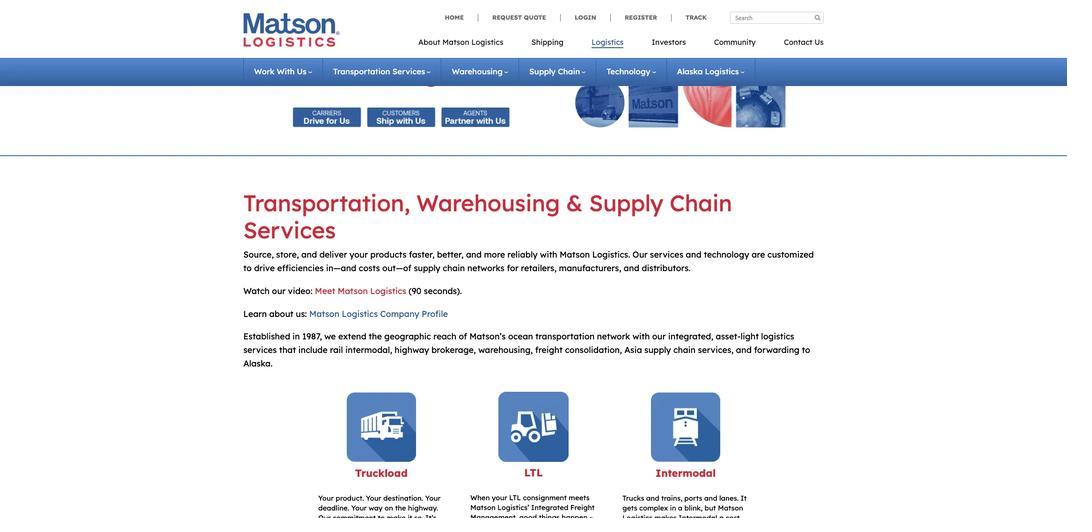 Task type: locate. For each thing, give the bounding box(es) containing it.
0 vertical spatial our
[[633, 250, 648, 260]]

your up deadline.
[[318, 495, 334, 503]]

2 horizontal spatial to
[[802, 345, 811, 356]]

track link
[[671, 14, 707, 21]]

chain down better,
[[443, 263, 465, 274]]

logistics
[[472, 37, 504, 47], [592, 37, 624, 47], [705, 66, 739, 76], [370, 286, 406, 297], [342, 309, 378, 320], [623, 514, 653, 519]]

drive
[[254, 263, 275, 274]]

your up costs at bottom left
[[350, 250, 368, 260]]

warehousing
[[452, 66, 503, 76], [417, 189, 560, 217]]

0 horizontal spatial a
[[678, 504, 683, 513]]

alaska
[[677, 66, 703, 76]]

0 horizontal spatial supply
[[414, 263, 441, 274]]

matson down 'meet'
[[309, 309, 340, 320]]

product.
[[336, 495, 364, 503]]

and down logistics.
[[624, 263, 640, 274]]

1 vertical spatial a
[[720, 514, 724, 519]]

1 horizontal spatial us
[[815, 37, 824, 47]]

community
[[714, 37, 756, 47]]

None search field
[[730, 12, 824, 24]]

community link
[[700, 35, 770, 54]]

in down trains,
[[670, 504, 676, 513]]

transportation,
[[243, 189, 410, 217]]

integrated
[[531, 504, 569, 513]]

chain inside established in 1987, we extend the geographic reach of matson's ocean transportation network with our integrated, asset-light logistics services that include rail intermodal, highway brokerage, warehousing, freight consolidation, asia supply chain services, and forwarding to alaska.
[[674, 345, 696, 356]]

trains,
[[662, 495, 683, 503]]

our left the video:
[[272, 286, 286, 297]]

our right logistics.
[[633, 250, 648, 260]]

services up alaska.
[[243, 345, 277, 356]]

truckload
[[355, 467, 408, 480]]

shipping link
[[518, 35, 578, 54]]

0 vertical spatial our
[[272, 286, 286, 297]]

0 horizontal spatial services
[[243, 345, 277, 356]]

your product. your destination. your deadline.  your way on the highway. our commitment to make it so. it
[[318, 495, 441, 519]]

things
[[539, 514, 560, 519]]

0 horizontal spatial services
[[243, 216, 336, 244]]

matson down home
[[443, 37, 469, 47]]

deadline.
[[318, 504, 349, 513]]

your inside source, store, and deliver your products faster, better, and more reliably with matson logistics. our services and technology are customized to drive efficiencies in—and costs out—of supply chain networks for retailers, manufacturers, and distributors.
[[350, 250, 368, 260]]

network
[[597, 332, 630, 342]]

0 vertical spatial warehousing
[[452, 66, 503, 76]]

video:
[[288, 286, 313, 297]]

our down deadline.
[[318, 514, 331, 519]]

us inside top menu navigation
[[815, 37, 824, 47]]

learn about us: matson logistics company profile
[[243, 309, 448, 320]]

1 vertical spatial supply
[[645, 345, 671, 356]]

1 vertical spatial in
[[670, 504, 676, 513]]

1 horizontal spatial in
[[670, 504, 676, 513]]

with
[[540, 250, 558, 260], [633, 332, 650, 342]]

intermodal down blink,
[[679, 514, 718, 519]]

make
[[387, 514, 406, 519]]

that
[[279, 345, 296, 356]]

search image
[[815, 15, 821, 21]]

intermodal inside trucks and trains, ports and lanes. it gets complex in a blink, but matson logistics makes intermodal a cos
[[679, 514, 718, 519]]

warehousing inside transportation, warehousing & supply chain services
[[417, 189, 560, 217]]

0 horizontal spatial our
[[272, 286, 286, 297]]

1 horizontal spatial a
[[720, 514, 724, 519]]

1 horizontal spatial with
[[633, 332, 650, 342]]

1 vertical spatial with
[[633, 332, 650, 342]]

our left integrated,
[[652, 332, 666, 342]]

1 vertical spatial chain
[[674, 345, 696, 356]]

0 horizontal spatial ltl
[[509, 494, 521, 503]]

1 horizontal spatial chain
[[670, 189, 732, 217]]

our
[[272, 286, 286, 297], [652, 332, 666, 342]]

ltl up logistics'
[[509, 494, 521, 503]]

intermodal up ports
[[656, 467, 716, 480]]

0 vertical spatial your
[[350, 250, 368, 260]]

services up "store,"
[[243, 216, 336, 244]]

1 horizontal spatial supply
[[589, 189, 664, 217]]

freight
[[535, 345, 563, 356]]

shipping
[[532, 37, 564, 47]]

0 horizontal spatial us
[[297, 66, 307, 76]]

work with us
[[254, 66, 307, 76]]

to down way
[[378, 514, 385, 519]]

products
[[371, 250, 407, 260]]

and up complex
[[647, 495, 660, 503]]

ports
[[685, 495, 703, 503]]

watch
[[243, 286, 270, 297]]

matson logistics image
[[243, 13, 340, 47]]

0 vertical spatial to
[[243, 263, 252, 274]]

us right contact
[[815, 37, 824, 47]]

your inside the when your ltl consignment meets matson logistics' integrated freight management, good things happen
[[492, 494, 507, 503]]

matson inside source, store, and deliver your products faster, better, and more reliably with matson logistics. our services and technology are customized to drive efficiencies in—and costs out—of supply chain networks for retailers, manufacturers, and distributors.
[[560, 250, 590, 260]]

0 horizontal spatial chain
[[558, 66, 580, 76]]

0 vertical spatial supply
[[414, 263, 441, 274]]

ltl up consignment
[[525, 467, 543, 480]]

intermodal
[[656, 467, 716, 480], [679, 514, 718, 519]]

0 vertical spatial services
[[650, 250, 684, 260]]

matson up manufacturers,
[[560, 250, 590, 260]]

0 horizontal spatial to
[[243, 263, 252, 274]]

matson down when on the bottom left of page
[[471, 504, 496, 513]]

1 vertical spatial services
[[243, 345, 277, 356]]

extend the
[[338, 332, 382, 342]]

to right forwarding
[[802, 345, 811, 356]]

0 vertical spatial ltl
[[525, 467, 543, 480]]

services down about
[[393, 66, 425, 76]]

1 horizontal spatial your
[[492, 494, 507, 503]]

source, store, and deliver your products faster, better, and more reliably with matson logistics. our services and technology are customized to drive efficiencies in—and costs out—of supply chain networks for retailers, manufacturers, and distributors.
[[243, 250, 814, 274]]

matson logistics less than truckload icon image
[[499, 392, 569, 463]]

1 horizontal spatial our
[[652, 332, 666, 342]]

our inside 'your product. your destination. your deadline.  your way on the highway. our commitment to make it so. it'
[[318, 514, 331, 519]]

1 vertical spatial to
[[802, 345, 811, 356]]

services
[[393, 66, 425, 76], [243, 216, 336, 244]]

0 vertical spatial with
[[540, 250, 558, 260]]

0 vertical spatial services
[[393, 66, 425, 76]]

meet
[[315, 286, 335, 297]]

out—of
[[382, 263, 412, 274]]

us right with
[[297, 66, 307, 76]]

to inside 'your product. your destination. your deadline.  your way on the highway. our commitment to make it so. it'
[[378, 514, 385, 519]]

chain down integrated,
[[674, 345, 696, 356]]

our inside source, store, and deliver your products faster, better, and more reliably with matson logistics. our services and technology are customized to drive efficiencies in—and costs out—of supply chain networks for retailers, manufacturers, and distributors.
[[633, 250, 648, 260]]

1 horizontal spatial services
[[650, 250, 684, 260]]

alaska.
[[243, 359, 273, 369]]

contact us link
[[770, 35, 824, 54]]

1 vertical spatial ltl
[[509, 494, 521, 503]]

matson
[[443, 37, 469, 47], [560, 250, 590, 260], [338, 286, 368, 297], [309, 309, 340, 320], [471, 504, 496, 513], [718, 504, 744, 513]]

1 vertical spatial chain
[[670, 189, 732, 217]]

better,
[[437, 250, 464, 260]]

to left drive
[[243, 263, 252, 274]]

register
[[625, 14, 657, 21]]

with inside established in 1987, we extend the geographic reach of matson's ocean transportation network with our integrated, asset-light logistics services that include rail intermodal, highway brokerage, warehousing, freight consolidation, asia supply chain services, and forwarding to alaska.
[[633, 332, 650, 342]]

logistics
[[762, 332, 795, 342]]

when
[[471, 494, 490, 503]]

and
[[301, 250, 317, 260], [466, 250, 482, 260], [686, 250, 702, 260], [624, 263, 640, 274], [647, 495, 660, 503], [705, 495, 718, 503]]

logistics up warehousing link at the top left of the page
[[472, 37, 504, 47]]

1 vertical spatial our
[[652, 332, 666, 342]]

1 vertical spatial supply
[[589, 189, 664, 217]]

matson inside the when your ltl consignment meets matson logistics' integrated freight management, good things happen
[[471, 504, 496, 513]]

store,
[[276, 250, 299, 260]]

meets
[[569, 494, 590, 503]]

about
[[418, 37, 440, 47]]

learn
[[243, 309, 267, 320]]

truckload link
[[355, 467, 408, 480]]

0 horizontal spatial in
[[293, 332, 300, 342]]

services inside source, store, and deliver your products faster, better, and more reliably with matson logistics. our services and technology are customized to drive efficiencies in—and costs out—of supply chain networks for retailers, manufacturers, and distributors.
[[650, 250, 684, 260]]

1 vertical spatial services
[[243, 216, 336, 244]]

1 vertical spatial warehousing
[[417, 189, 560, 217]]

in up the that on the left of the page
[[293, 332, 300, 342]]

warehousing link
[[452, 66, 508, 76]]

a down trains,
[[678, 504, 683, 513]]

0 horizontal spatial supply
[[530, 66, 556, 76]]

services
[[650, 250, 684, 260], [243, 345, 277, 356]]

for
[[507, 263, 519, 274]]

0 vertical spatial chain
[[558, 66, 580, 76]]

investors link
[[638, 35, 700, 54]]

0 horizontal spatial your
[[350, 250, 368, 260]]

1 vertical spatial your
[[492, 494, 507, 503]]

1 vertical spatial intermodal
[[679, 514, 718, 519]]

manufacturers,
[[559, 263, 622, 274]]

efficiencies
[[277, 263, 324, 274]]

your
[[350, 250, 368, 260], [492, 494, 507, 503]]

in
[[293, 332, 300, 342], [670, 504, 676, 513]]

quote
[[524, 14, 546, 21]]

us
[[815, 37, 824, 47], [297, 66, 307, 76]]

0 vertical spatial us
[[815, 37, 824, 47]]

0 vertical spatial in
[[293, 332, 300, 342]]

with inside source, store, and deliver your products faster, better, and more reliably with matson logistics. our services and technology are customized to drive efficiencies in—and costs out—of supply chain networks for retailers, manufacturers, and distributors.
[[540, 250, 558, 260]]

reach
[[434, 332, 457, 342]]

1 horizontal spatial services
[[393, 66, 425, 76]]

chain
[[558, 66, 580, 76], [670, 189, 732, 217]]

deliver
[[320, 250, 347, 260]]

seconds).
[[424, 286, 462, 297]]

with up retailers,
[[540, 250, 558, 260]]

management,
[[471, 514, 518, 519]]

supply down 'faster,'
[[414, 263, 441, 274]]

0 horizontal spatial chain
[[443, 263, 465, 274]]

matson down lanes.
[[718, 504, 744, 513]]

1 horizontal spatial our
[[633, 250, 648, 260]]

asia
[[625, 345, 642, 356]]

with
[[277, 66, 295, 76]]

integrated,
[[669, 332, 714, 342]]

and up the networks
[[466, 250, 482, 260]]

1 horizontal spatial supply
[[645, 345, 671, 356]]

1 vertical spatial us
[[297, 66, 307, 76]]

supply right asia
[[645, 345, 671, 356]]

your up logistics'
[[492, 494, 507, 503]]

with up asia
[[633, 332, 650, 342]]

highway
[[395, 345, 429, 356]]

services inside established in 1987, we extend the geographic reach of matson's ocean transportation network with our integrated, asset-light logistics services that include rail intermodal, highway brokerage, warehousing, freight consolidation, asia supply chain services, and forwarding to alaska.
[[243, 345, 277, 356]]

logistics inside trucks and trains, ports and lanes. it gets complex in a blink, but matson logistics makes intermodal a cos
[[623, 514, 653, 519]]

with for network
[[633, 332, 650, 342]]

1 horizontal spatial chain
[[674, 345, 696, 356]]

in—and
[[326, 263, 357, 274]]

chain
[[443, 263, 465, 274], [674, 345, 696, 356]]

logistics down gets
[[623, 514, 653, 519]]

contact
[[784, 37, 813, 47]]

0 horizontal spatial with
[[540, 250, 558, 260]]

matson inside trucks and trains, ports and lanes. it gets complex in a blink, but matson logistics makes intermodal a cos
[[718, 504, 744, 513]]

services up distributors.
[[650, 250, 684, 260]]

a down lanes.
[[720, 514, 724, 519]]

source,
[[243, 250, 274, 260]]

2 vertical spatial to
[[378, 514, 385, 519]]

1 vertical spatial our
[[318, 514, 331, 519]]

it
[[408, 514, 412, 519]]

request quote
[[493, 14, 546, 21]]

1 horizontal spatial to
[[378, 514, 385, 519]]

your up commitment
[[351, 504, 367, 513]]

and up distributors.
[[686, 250, 702, 260]]

0 vertical spatial chain
[[443, 263, 465, 274]]

0 horizontal spatial our
[[318, 514, 331, 519]]

light
[[741, 332, 759, 342]]



Task type: describe. For each thing, give the bounding box(es) containing it.
but
[[705, 504, 716, 513]]

work with us link
[[254, 66, 312, 76]]

our inside established in 1987, we extend the geographic reach of matson's ocean transportation network with our integrated, asset-light logistics services that include rail intermodal, highway brokerage, warehousing, freight consolidation, asia supply chain services, and forwarding to alaska.
[[652, 332, 666, 342]]

investors
[[652, 37, 686, 47]]

logistics'
[[498, 504, 529, 513]]

supply chain
[[530, 66, 580, 76]]

transportation
[[536, 332, 595, 342]]

contact us
[[784, 37, 824, 47]]

supply inside established in 1987, we extend the geographic reach of matson's ocean transportation network with our integrated, asset-light logistics services that include rail intermodal, highway brokerage, warehousing, freight consolidation, asia supply chain services, and forwarding to alaska.
[[645, 345, 671, 356]]

consignment
[[523, 494, 567, 503]]

services, and
[[698, 345, 752, 356]]

way
[[369, 504, 383, 513]]

customized
[[768, 250, 814, 260]]

chain inside source, store, and deliver your products faster, better, and more reliably with matson logistics. our services and technology are customized to drive efficiencies in—and costs out—of supply chain networks for retailers, manufacturers, and distributors.
[[443, 263, 465, 274]]

gets
[[623, 504, 638, 513]]

more
[[484, 250, 505, 260]]

0 vertical spatial supply
[[530, 66, 556, 76]]

good
[[520, 514, 537, 519]]

in inside trucks and trains, ports and lanes. it gets complex in a blink, but matson logistics makes intermodal a cos
[[670, 504, 676, 513]]

brokerage,
[[432, 345, 476, 356]]

ocean
[[508, 332, 533, 342]]

home link
[[445, 14, 478, 21]]

work
[[254, 66, 275, 76]]

and up but
[[705, 495, 718, 503]]

the
[[395, 504, 406, 513]]

trucks and trains, ports and lanes. it gets complex in a blink, but matson logistics makes intermodal a cos
[[623, 495, 749, 519]]

trucks
[[623, 495, 645, 503]]

rail
[[330, 345, 343, 356]]

technology
[[607, 66, 651, 76]]

services inside transportation, warehousing & supply chain services
[[243, 216, 336, 244]]

0 vertical spatial a
[[678, 504, 683, 513]]

established in 1987, we extend the geographic reach of matson's ocean transportation network with our integrated, asset-light logistics services that include rail intermodal, highway brokerage, warehousing, freight consolidation, asia supply chain services, and forwarding to alaska.
[[243, 332, 811, 369]]

about matson logistics link
[[418, 35, 518, 54]]

complex
[[640, 504, 668, 513]]

matson up learn about us: matson logistics company profile
[[338, 286, 368, 297]]

forwarding
[[754, 345, 800, 356]]

consolidation,
[[565, 345, 622, 356]]

1 horizontal spatial ltl
[[525, 467, 543, 480]]

transportation, warehousing & supply chain services
[[243, 189, 732, 244]]

destination.
[[384, 495, 423, 503]]

transportation
[[333, 66, 390, 76]]

networks
[[468, 263, 505, 274]]

login link
[[560, 14, 611, 21]]

costs
[[359, 263, 380, 274]]

logistics down community link
[[705, 66, 739, 76]]

geographic
[[384, 332, 431, 342]]

to inside source, store, and deliver your products faster, better, and more reliably with matson logistics. our services and technology are customized to drive efficiencies in—and costs out—of supply chain networks for retailers, manufacturers, and distributors.
[[243, 263, 252, 274]]

&
[[566, 189, 583, 217]]

it
[[741, 495, 747, 503]]

supply inside source, store, and deliver your products faster, better, and more reliably with matson logistics. our services and technology are customized to drive efficiencies in—and costs out—of supply chain networks for retailers, manufacturers, and distributors.
[[414, 263, 441, 274]]

company
[[380, 309, 420, 320]]

track
[[686, 14, 707, 21]]

watch our video: meet matson logistics (90 seconds).
[[243, 286, 462, 297]]

highway.
[[408, 504, 438, 513]]

highway brokerage, intermodal rail, warehousing, forwarding image
[[250, 14, 818, 139]]

ltl link
[[525, 467, 543, 480]]

intermodal link
[[656, 467, 716, 480]]

warehousing,
[[479, 345, 533, 356]]

in inside established in 1987, we extend the geographic reach of matson's ocean transportation network with our integrated, asset-light logistics services that include rail intermodal, highway brokerage, warehousing, freight consolidation, asia supply chain services, and forwarding to alaska.
[[293, 332, 300, 342]]

lanes.
[[720, 495, 739, 503]]

request
[[493, 14, 522, 21]]

intermodal,
[[346, 345, 392, 356]]

1987, we
[[302, 332, 336, 342]]

0 vertical spatial intermodal
[[656, 467, 716, 480]]

commitment
[[333, 514, 376, 519]]

supply inside transportation, warehousing & supply chain services
[[589, 189, 664, 217]]

ltl inside the when your ltl consignment meets matson logistics' integrated freight management, good things happen
[[509, 494, 521, 503]]

faster,
[[409, 250, 435, 260]]

technology link
[[607, 66, 656, 76]]

request quote link
[[478, 14, 560, 21]]

of
[[459, 332, 467, 342]]

distributors.
[[642, 263, 691, 274]]

matson's
[[470, 332, 506, 342]]

matson inside top menu navigation
[[443, 37, 469, 47]]

logistics link
[[578, 35, 638, 54]]

retailers,
[[521, 263, 557, 274]]

are
[[752, 250, 765, 260]]

freight
[[571, 504, 595, 513]]

to inside established in 1987, we extend the geographic reach of matson's ocean transportation network with our integrated, asset-light logistics services that include rail intermodal, highway brokerage, warehousing, freight consolidation, asia supply chain services, and forwarding to alaska.
[[802, 345, 811, 356]]

chain inside transportation, warehousing & supply chain services
[[670, 189, 732, 217]]

your up highway.
[[425, 495, 441, 503]]

established
[[243, 332, 290, 342]]

logistics down 'login'
[[592, 37, 624, 47]]

technology
[[704, 250, 750, 260]]

and up efficiencies
[[301, 250, 317, 260]]

alaska logistics
[[677, 66, 739, 76]]

logistics up extend the
[[342, 309, 378, 320]]

register link
[[611, 14, 671, 21]]

transportation services link
[[333, 66, 431, 76]]

your up way
[[366, 495, 382, 503]]

with for reliably
[[540, 250, 558, 260]]

home
[[445, 14, 464, 21]]

Search search field
[[730, 12, 824, 24]]

asset-
[[716, 332, 741, 342]]

(90
[[409, 286, 422, 297]]

logistics down out—of
[[370, 286, 406, 297]]

top menu navigation
[[418, 35, 824, 54]]

profile
[[422, 309, 448, 320]]



Task type: vqa. For each thing, say whether or not it's contained in the screenshot.


